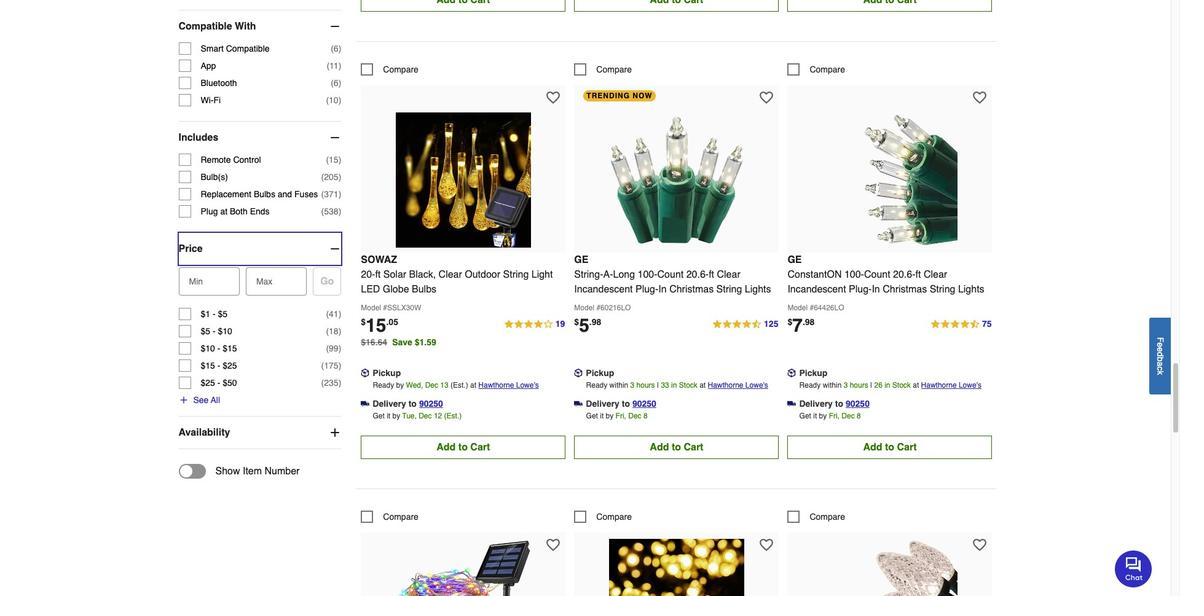 Task type: describe. For each thing, give the bounding box(es) containing it.
10
[[329, 95, 339, 105]]

( for $1 - $5
[[326, 309, 329, 319]]

string inside "sowaz 20-ft solar black, clear outdoor string light led globe bulbs"
[[503, 269, 529, 280]]

90250 for 26
[[846, 399, 870, 409]]

125
[[764, 319, 779, 329]]

a-
[[604, 269, 613, 280]]

7 ) from the top
[[339, 189, 341, 199]]

( 15 )
[[326, 155, 341, 165]]

at right plug
[[220, 207, 228, 216]]

outdoor
[[465, 269, 501, 280]]

$1 - $5
[[201, 309, 228, 319]]

show item number
[[216, 466, 300, 477]]

1 vertical spatial $5
[[201, 326, 210, 336]]

item
[[243, 466, 262, 477]]

wed,
[[406, 381, 423, 390]]

5
[[579, 315, 590, 336]]

33
[[661, 381, 669, 390]]

solar
[[384, 269, 407, 280]]

hawthorne for ready within 3 hours | 26 in stock at hawthorne lowe's
[[921, 381, 957, 390]]

model # 60216lo
[[575, 304, 631, 312]]

3 add to cart from the left
[[864, 442, 917, 453]]

1 horizontal spatial $10
[[218, 326, 232, 336]]

.05
[[386, 317, 398, 327]]

sowaz 20-ft solar black, clear outdoor string light led globe bulbs
[[361, 254, 553, 295]]

$ for 5
[[575, 317, 579, 327]]

) for $25 - $50
[[339, 378, 341, 388]]

6 for smart compatible
[[334, 44, 339, 53]]

90250 button for 26
[[846, 398, 870, 410]]

smart
[[201, 44, 224, 53]]

$25 - $50
[[201, 378, 237, 388]]

- for $25
[[218, 378, 220, 388]]

5001599551 element
[[361, 63, 419, 75]]

235
[[324, 378, 339, 388]]

ft inside ge string-a-long 100-count 20.6-ft clear incandescent plug-in christmas string lights
[[709, 269, 715, 280]]

go
[[320, 276, 334, 287]]

15 for ( 15 )
[[329, 155, 339, 165]]

$5 - $10
[[201, 326, 232, 336]]

count inside ge constanton 100-count 20.6-ft clear incandescent plug-in christmas string lights
[[864, 269, 891, 280]]

tue,
[[402, 412, 417, 420]]

wi-
[[201, 95, 214, 105]]

model for constanton 100-count 20.6-ft clear incandescent plug-in christmas string lights
[[788, 304, 808, 312]]

ge constanton 100-count 20.6-ft clear incandescent plug-in christmas string lights
[[788, 254, 985, 295]]

( 18 )
[[326, 326, 341, 336]]

41
[[329, 309, 339, 319]]

ge string-a-long 100-count 20.6-ft clear incandescent plug-in christmas string lights image
[[609, 112, 745, 248]]

save
[[392, 337, 412, 347]]

replacement
[[201, 189, 251, 199]]

) for $5 - $10
[[339, 326, 341, 336]]

ready for ready within 3 hours | 33 in stock at hawthorne lowe's
[[586, 381, 608, 390]]

1 cart from the left
[[471, 442, 490, 453]]

ge string-a-long 100-count 20.6-ft clear incandescent plug-in christmas string lights
[[575, 254, 771, 295]]

delivery for ready by wed, dec 13 (est.) at hawthorne lowe's
[[373, 399, 406, 409]]

stock for 26
[[893, 381, 911, 390]]

black,
[[409, 269, 436, 280]]

plus image
[[329, 427, 341, 439]]

at right 33
[[700, 381, 706, 390]]

availability button
[[179, 417, 341, 449]]

constanton
[[788, 269, 842, 280]]

minus image
[[329, 20, 341, 32]]

- for $10
[[218, 344, 220, 353]]

ends
[[250, 207, 270, 216]]

go button
[[313, 267, 341, 296]]

actual price $5.98 element
[[575, 315, 602, 336]]

2 add to cart button from the left
[[575, 436, 779, 459]]

# for ge string-a-long 100-count 20.6-ft clear incandescent plug-in christmas string lights
[[597, 304, 601, 312]]

in inside ge constanton 100-count 20.6-ft clear incandescent plug-in christmas string lights
[[872, 284, 880, 295]]

see all button
[[179, 394, 220, 406]]

( 10 )
[[326, 95, 341, 105]]

1 lowe's from the left
[[516, 381, 539, 390]]

18
[[329, 326, 339, 336]]

538
[[324, 207, 339, 216]]

64426lo
[[814, 304, 845, 312]]

hawthorne lowe's button for ready within 3 hours | 33 in stock at hawthorne lowe's
[[708, 379, 769, 391]]

( for $5 - $10
[[326, 326, 329, 336]]

b
[[1156, 357, 1166, 362]]

chat invite button image
[[1115, 550, 1153, 588]]

at right 26
[[913, 381, 919, 390]]

.98 for 7
[[803, 317, 815, 327]]

bulb(s)
[[201, 172, 228, 182]]

5002040277 element
[[575, 511, 632, 523]]

plug at both ends
[[201, 207, 270, 216]]

get it by fri, dec 8 for ready within 3 hours | 26 in stock at hawthorne lowe's
[[800, 412, 861, 420]]

price button
[[179, 233, 341, 265]]

sowaz 22ft solar cherry blossom flower string lights - 50 led warm white blossom flower string light for outdoor garden, lawn, patio, christmas tree - waterproof and easy to install image
[[609, 539, 745, 596]]

3 add to cart button from the left
[[788, 436, 993, 459]]

| for 33
[[657, 381, 659, 390]]

7
[[793, 315, 803, 336]]

fri, for ready within 3 hours | 26 in stock at hawthorne lowe's
[[829, 412, 840, 420]]

replacement bulbs and fuses ( 371 )
[[201, 189, 341, 199]]

pickup for ready within 3 hours | 26 in stock at hawthorne lowe's
[[800, 368, 828, 378]]

plug
[[201, 207, 218, 216]]

ge energy smart 100-count 66-ft white led plug-in christmas string lights image
[[823, 539, 958, 596]]

price
[[179, 243, 203, 254]]

60216lo
[[601, 304, 631, 312]]

4.5 stars image for 7
[[930, 317, 993, 332]]

( for plug at both ends
[[321, 207, 324, 216]]

( 11 )
[[327, 61, 341, 71]]

clear inside ge string-a-long 100-count 20.6-ft clear incandescent plug-in christmas string lights
[[717, 269, 741, 280]]

$ 7 .98
[[788, 315, 815, 336]]

fi
[[214, 95, 221, 105]]

within for ready within 3 hours | 33 in stock at hawthorne lowe's
[[610, 381, 629, 390]]

ready for ready by wed, dec 13 (est.) at hawthorne lowe's
[[373, 381, 394, 390]]

sslx30w
[[387, 304, 421, 312]]

2 add to cart from the left
[[650, 442, 704, 453]]

pickup image for ready within 3 hours | 26 in stock at hawthorne lowe's
[[788, 369, 797, 377]]

ge for ge constanton 100-count 20.6-ft clear incandescent plug-in christmas string lights
[[788, 254, 802, 265]]

k
[[1156, 371, 1166, 375]]

ready within 3 hours | 33 in stock at hawthorne lowe's
[[586, 381, 769, 390]]

compare for the 5001599551 element
[[383, 64, 419, 74]]

( for $15 - $25
[[321, 361, 324, 371]]

christmas inside ge string-a-long 100-count 20.6-ft clear incandescent plug-in christmas string lights
[[670, 284, 714, 295]]

3 add from the left
[[864, 442, 883, 453]]

actual price $15.05 element
[[361, 315, 398, 336]]

13
[[440, 381, 449, 390]]

) for wi-fi
[[339, 95, 341, 105]]

( right fuses
[[321, 189, 324, 199]]

20-
[[361, 269, 375, 280]]

26
[[875, 381, 883, 390]]

string inside ge constanton 100-count 20.6-ft clear incandescent plug-in christmas string lights
[[930, 284, 956, 295]]

within for ready within 3 hours | 26 in stock at hawthorne lowe's
[[823, 381, 842, 390]]

get for ready within 3 hours | 26 in stock at hawthorne lowe's
[[800, 412, 812, 420]]

wi-fi
[[201, 95, 221, 105]]

dec for ready within 3 hours | 33 in stock at hawthorne lowe's
[[629, 412, 642, 420]]

# for sowaz 20-ft solar black, clear outdoor string light led globe bulbs
[[383, 304, 387, 312]]

( for $10 - $15
[[326, 344, 329, 353]]

( 175 )
[[321, 361, 341, 371]]

11
[[330, 61, 339, 71]]

$16.64 save $1.59
[[361, 337, 436, 347]]

number
[[265, 466, 300, 477]]

1 horizontal spatial $25
[[223, 361, 237, 371]]

0 vertical spatial bulbs
[[254, 189, 275, 199]]

1 add to cart button from the left
[[361, 436, 566, 459]]

compare for 5002040273 element
[[383, 512, 419, 522]]

show
[[216, 466, 240, 477]]

$10 - $15
[[201, 344, 237, 353]]

compare for 1000321341 element
[[810, 64, 845, 74]]

) for plug at both ends
[[339, 207, 341, 216]]

ft inside ge constanton 100-count 20.6-ft clear incandescent plug-in christmas string lights
[[916, 269, 921, 280]]

100- inside ge constanton 100-count 20.6-ft clear incandescent plug-in christmas string lights
[[845, 269, 864, 280]]

sowaz 20-ft solar black, clear outdoor string light led globe bulbs image
[[396, 112, 531, 248]]

lights inside ge string-a-long 100-count 20.6-ft clear incandescent plug-in christmas string lights
[[745, 284, 771, 295]]

.98 for 5
[[590, 317, 602, 327]]

1 vertical spatial $10
[[201, 344, 215, 353]]

hawthorne lowe's button for ready within 3 hours | 26 in stock at hawthorne lowe's
[[921, 379, 982, 391]]

205
[[324, 172, 339, 182]]

( 6 ) for smart compatible
[[331, 44, 341, 53]]

minus image for includes
[[329, 131, 341, 144]]

4 stars image
[[503, 317, 566, 332]]

d
[[1156, 352, 1166, 357]]

2 add from the left
[[650, 442, 669, 453]]

f e e d b a c k button
[[1150, 318, 1171, 394]]

( for remote control
[[326, 155, 329, 165]]

50054667 element
[[575, 63, 632, 75]]

$16.64
[[361, 337, 387, 347]]

) for $15 - $25
[[339, 361, 341, 371]]

model # sslx30w
[[361, 304, 421, 312]]

ready within 3 hours | 26 in stock at hawthorne lowe's
[[800, 381, 982, 390]]

ready for ready within 3 hours | 26 in stock at hawthorne lowe's
[[800, 381, 821, 390]]

in for 33
[[672, 381, 677, 390]]

20.6- inside ge string-a-long 100-count 20.6-ft clear incandescent plug-in christmas string lights
[[687, 269, 709, 280]]

in inside ge string-a-long 100-count 20.6-ft clear incandescent plug-in christmas string lights
[[659, 284, 667, 295]]

) for $10 - $15
[[339, 344, 341, 353]]

delivery to 90250 for ready by wed, dec 13 (est.) at hawthorne lowe's
[[373, 399, 443, 409]]

it for ready by wed, dec 13 (est.) at hawthorne lowe's
[[387, 412, 391, 420]]

$1.59
[[415, 337, 436, 347]]

3 for 33
[[631, 381, 635, 390]]

sowaz solar outdoor 33ft multicolor mini led fairy string lights for christmas party wedding decoration, waterproof, solar powered image
[[396, 539, 531, 596]]

1 vertical spatial compatible
[[226, 44, 270, 53]]

trending
[[587, 91, 630, 100]]

stock for 33
[[679, 381, 698, 390]]

truck filled image for get it by tue, dec 12 (est.)
[[361, 400, 370, 408]]

100- inside ge string-a-long 100-count 20.6-ft clear incandescent plug-in christmas string lights
[[638, 269, 658, 280]]

all
[[211, 395, 220, 405]]

heart outline image
[[974, 91, 987, 104]]

led
[[361, 284, 380, 295]]

hours for 33
[[637, 381, 655, 390]]



Task type: locate. For each thing, give the bounding box(es) containing it.
99
[[329, 344, 339, 353]]

delivery for ready within 3 hours | 33 in stock at hawthorne lowe's
[[586, 399, 620, 409]]

2 horizontal spatial $
[[788, 317, 793, 327]]

90250 button up 12
[[419, 398, 443, 410]]

1 horizontal spatial .98
[[803, 317, 815, 327]]

0 vertical spatial minus image
[[329, 131, 341, 144]]

1 horizontal spatial ge
[[788, 254, 802, 265]]

1000321341 element
[[788, 63, 845, 75]]

2 horizontal spatial add
[[864, 442, 883, 453]]

1 in from the left
[[659, 284, 667, 295]]

) up the ( 11 )
[[339, 44, 341, 53]]

1 horizontal spatial 90250 button
[[633, 398, 657, 410]]

3 hawthorne lowe's button from the left
[[921, 379, 982, 391]]

) down 11
[[339, 95, 341, 105]]

3 pickup from the left
[[800, 368, 828, 378]]

0 horizontal spatial add to cart
[[437, 442, 490, 453]]

19
[[556, 319, 565, 329]]

( 235 )
[[321, 378, 341, 388]]

dec for ready by wed, dec 13 (est.) at hawthorne lowe's
[[419, 412, 432, 420]]

( down 371 on the left
[[321, 207, 324, 216]]

model # 64426lo
[[788, 304, 845, 312]]

2 stock from the left
[[893, 381, 911, 390]]

$ for 7
[[788, 317, 793, 327]]

1 horizontal spatial add to cart
[[650, 442, 704, 453]]

3 lowe's from the left
[[959, 381, 982, 390]]

delivery to 90250 for ready within 3 hours | 26 in stock at hawthorne lowe's
[[800, 399, 870, 409]]

1 horizontal spatial add
[[650, 442, 669, 453]]

0 horizontal spatial get it by fri, dec 8
[[586, 412, 648, 420]]

1 hawthorne lowe's button from the left
[[479, 379, 539, 391]]

) down 99
[[339, 361, 341, 371]]

( down 175
[[321, 378, 324, 388]]

( for bulb(s)
[[321, 172, 324, 182]]

( up 205
[[326, 155, 329, 165]]

0 horizontal spatial it
[[387, 412, 391, 420]]

clear up "75" button
[[924, 269, 948, 280]]

6 down the ( 11 )
[[334, 78, 339, 88]]

2 6 from the top
[[334, 78, 339, 88]]

clear inside ge constanton 100-count 20.6-ft clear incandescent plug-in christmas string lights
[[924, 269, 948, 280]]

clear inside "sowaz 20-ft solar black, clear outdoor string light led globe bulbs"
[[439, 269, 462, 280]]

1 horizontal spatial add to cart button
[[575, 436, 779, 459]]

compatible with
[[179, 21, 256, 32]]

2 100- from the left
[[845, 269, 864, 280]]

1 horizontal spatial 15
[[366, 315, 386, 336]]

3 ) from the top
[[339, 78, 341, 88]]

2 clear from the left
[[717, 269, 741, 280]]

hawthorne right 13
[[479, 381, 514, 390]]

) up 205
[[339, 155, 341, 165]]

delivery to 90250 up tue,
[[373, 399, 443, 409]]

1 horizontal spatial |
[[871, 381, 873, 390]]

( for wi-fi
[[326, 95, 329, 105]]

ge for ge string-a-long 100-count 20.6-ft clear incandescent plug-in christmas string lights
[[575, 254, 589, 265]]

minus image up go
[[329, 243, 341, 255]]

90250 up 12
[[419, 399, 443, 409]]

lights up "75" button
[[959, 284, 985, 295]]

it for ready within 3 hours | 33 in stock at hawthorne lowe's
[[600, 412, 604, 420]]

1 vertical spatial 6
[[334, 78, 339, 88]]

pickup image down "7"
[[788, 369, 797, 377]]

1 horizontal spatial 3
[[844, 381, 848, 390]]

2 4.5 stars image from the left
[[930, 317, 993, 332]]

1 ft from the left
[[375, 269, 381, 280]]

( up 371 on the left
[[321, 172, 324, 182]]

pickup image down $16.64
[[361, 369, 370, 377]]

2 20.6- from the left
[[893, 269, 916, 280]]

$ inside $ 5 .98
[[575, 317, 579, 327]]

0 vertical spatial ( 6 )
[[331, 44, 341, 53]]

1 ready from the left
[[373, 381, 394, 390]]

8 down ready within 3 hours | 33 in stock at hawthorne lowe's
[[644, 412, 648, 420]]

2 ) from the top
[[339, 61, 341, 71]]

delivery to 90250
[[373, 399, 443, 409], [586, 399, 657, 409], [800, 399, 870, 409]]

minus image for price
[[329, 243, 341, 255]]

string up "75" button
[[930, 284, 956, 295]]

100-
[[638, 269, 658, 280], [845, 269, 864, 280]]

1 horizontal spatial hours
[[850, 381, 869, 390]]

15 for $ 15 .05
[[366, 315, 386, 336]]

0 vertical spatial $10
[[218, 326, 232, 336]]

with
[[235, 21, 256, 32]]

2 90250 button from the left
[[633, 398, 657, 410]]

3 clear from the left
[[924, 269, 948, 280]]

| left 33
[[657, 381, 659, 390]]

0 horizontal spatial pickup
[[373, 368, 401, 378]]

4 ) from the top
[[339, 95, 341, 105]]

1 90250 from the left
[[419, 399, 443, 409]]

it for ready within 3 hours | 26 in stock at hawthorne lowe's
[[814, 412, 817, 420]]

at
[[220, 207, 228, 216], [470, 381, 477, 390], [700, 381, 706, 390], [913, 381, 919, 390]]

hawthorne lowe's button for ready by wed, dec 13 (est.) at hawthorne lowe's
[[479, 379, 539, 391]]

add to cart button
[[361, 436, 566, 459], [575, 436, 779, 459], [788, 436, 993, 459]]

get for ready by wed, dec 13 (est.) at hawthorne lowe's
[[373, 412, 385, 420]]

0 horizontal spatial cart
[[471, 442, 490, 453]]

( 6 ) up the ( 11 )
[[331, 44, 341, 53]]

compare for 5002040277 element
[[597, 512, 632, 522]]

pickup down $16.64 save $1.59
[[373, 368, 401, 378]]

2 get from the left
[[586, 412, 598, 420]]

) down 175
[[339, 378, 341, 388]]

$15 up $25 - $50
[[201, 361, 215, 371]]

2 horizontal spatial 90250 button
[[846, 398, 870, 410]]

compatible up smart
[[179, 21, 232, 32]]

2 incandescent from the left
[[788, 284, 846, 295]]

) down ( 15 )
[[339, 172, 341, 182]]

both
[[230, 207, 248, 216]]

90250
[[419, 399, 443, 409], [633, 399, 657, 409], [846, 399, 870, 409]]

4.5 stars image containing 75
[[930, 317, 993, 332]]

0 horizontal spatial #
[[383, 304, 387, 312]]

0 vertical spatial (est.)
[[451, 381, 468, 390]]

( 6 )
[[331, 44, 341, 53], [331, 78, 341, 88]]

0 horizontal spatial ready
[[373, 381, 394, 390]]

2 horizontal spatial hawthorne lowe's button
[[921, 379, 982, 391]]

- for $5
[[213, 326, 216, 336]]

lowe's for ready within 3 hours | 26 in stock at hawthorne lowe's
[[959, 381, 982, 390]]

1 minus image from the top
[[329, 131, 341, 144]]

ready by wed, dec 13 (est.) at hawthorne lowe's
[[373, 381, 539, 390]]

10 ) from the top
[[339, 326, 341, 336]]

plug- inside ge string-a-long 100-count 20.6-ft clear incandescent plug-in christmas string lights
[[636, 284, 659, 295]]

) down ( 18 )
[[339, 344, 341, 353]]

was price $16.64 element
[[361, 334, 392, 347]]

8 for 26
[[857, 412, 861, 420]]

1 100- from the left
[[638, 269, 658, 280]]

2 hours from the left
[[850, 381, 869, 390]]

20.6- inside ge constanton 100-count 20.6-ft clear incandescent plug-in christmas string lights
[[893, 269, 916, 280]]

$ inside $ 15 .05
[[361, 317, 366, 327]]

75 button
[[930, 317, 993, 332]]

1 horizontal spatial 8
[[857, 412, 861, 420]]

string inside ge string-a-long 100-count 20.6-ft clear incandescent plug-in christmas string lights
[[717, 284, 742, 295]]

0 vertical spatial $15
[[223, 344, 237, 353]]

3 left 26
[[844, 381, 848, 390]]

hours for 26
[[850, 381, 869, 390]]

2 $ from the left
[[575, 317, 579, 327]]

1 vertical spatial ( 6 )
[[331, 78, 341, 88]]

string up 125 button
[[717, 284, 742, 295]]

2 ft from the left
[[709, 269, 715, 280]]

2 ready from the left
[[586, 381, 608, 390]]

ge up the string-
[[575, 254, 589, 265]]

0 horizontal spatial $25
[[201, 378, 215, 388]]

1 horizontal spatial 20.6-
[[893, 269, 916, 280]]

2 horizontal spatial add to cart button
[[788, 436, 993, 459]]

e up d
[[1156, 342, 1166, 347]]

pickup down actual price $7.98 element
[[800, 368, 828, 378]]

$ up was price $16.64 element
[[361, 317, 366, 327]]

$ 15 .05
[[361, 315, 398, 336]]

1 3 from the left
[[631, 381, 635, 390]]

6 up the ( 11 )
[[334, 44, 339, 53]]

smart compatible
[[201, 44, 270, 53]]

$
[[361, 317, 366, 327], [575, 317, 579, 327], [788, 317, 793, 327]]

2 horizontal spatial string
[[930, 284, 956, 295]]

( for bluetooth
[[331, 78, 334, 88]]

dec for ready within 3 hours | 26 in stock at hawthorne lowe's
[[842, 412, 855, 420]]

bulbs
[[254, 189, 275, 199], [412, 284, 437, 295]]

model down led
[[361, 304, 381, 312]]

20.6-
[[687, 269, 709, 280], [893, 269, 916, 280]]

90250 button down ready within 3 hours | 26 in stock at hawthorne lowe's
[[846, 398, 870, 410]]

truck filled image for get it by fri, dec 8
[[788, 400, 797, 408]]

3 $ from the left
[[788, 317, 793, 327]]

compare for 50054667 element
[[597, 64, 632, 74]]

2 lights from the left
[[959, 284, 985, 295]]

plug- inside ge constanton 100-count 20.6-ft clear incandescent plug-in christmas string lights
[[849, 284, 872, 295]]

.98 inside $ 5 .98
[[590, 317, 602, 327]]

1 horizontal spatial within
[[823, 381, 842, 390]]

0 horizontal spatial bulbs
[[254, 189, 275, 199]]

$10 down $5 - $10
[[201, 344, 215, 353]]

incandescent inside ge constanton 100-count 20.6-ft clear incandescent plug-in christmas string lights
[[788, 284, 846, 295]]

3 delivery from the left
[[800, 399, 833, 409]]

1 add to cart from the left
[[437, 442, 490, 453]]

( up 10
[[327, 61, 330, 71]]

0 horizontal spatial |
[[657, 381, 659, 390]]

75
[[983, 319, 992, 329]]

8 ) from the top
[[339, 207, 341, 216]]

1 horizontal spatial stock
[[893, 381, 911, 390]]

1 vertical spatial (est.)
[[444, 412, 462, 420]]

( down the ( 11 )
[[326, 95, 329, 105]]

2 ge from the left
[[788, 254, 802, 265]]

1 horizontal spatial fri,
[[829, 412, 840, 420]]

0 horizontal spatial truck filled image
[[361, 400, 370, 408]]

compare inside the 5001599551 element
[[383, 64, 419, 74]]

6 ) from the top
[[339, 172, 341, 182]]

minus image inside includes button
[[329, 131, 341, 144]]

.98 down model # 64426lo
[[803, 317, 815, 327]]

a
[[1156, 362, 1166, 366]]

in right 33
[[672, 381, 677, 390]]

hours left 33
[[637, 381, 655, 390]]

1000275623 element
[[788, 511, 845, 523]]

christmas
[[670, 284, 714, 295], [883, 284, 927, 295]]

compare inside '1000275623' "element"
[[810, 512, 845, 522]]

0 horizontal spatial 15
[[329, 155, 339, 165]]

( 538 )
[[321, 207, 341, 216]]

8 down ready within 3 hours | 26 in stock at hawthorne lowe's
[[857, 412, 861, 420]]

2 # from the left
[[597, 304, 601, 312]]

1 90250 button from the left
[[419, 398, 443, 410]]

$15 up $15 - $25
[[223, 344, 237, 353]]

to
[[409, 399, 417, 409], [622, 399, 630, 409], [836, 399, 844, 409], [459, 442, 468, 453], [672, 442, 681, 453], [885, 442, 895, 453]]

0 horizontal spatial hours
[[637, 381, 655, 390]]

3 model from the left
[[788, 304, 808, 312]]

2 horizontal spatial clear
[[924, 269, 948, 280]]

1 lights from the left
[[745, 284, 771, 295]]

0 horizontal spatial 3
[[631, 381, 635, 390]]

0 horizontal spatial $
[[361, 317, 366, 327]]

by for ready by wed, dec 13 (est.) at hawthorne lowe's
[[393, 412, 400, 420]]

dec left 12
[[419, 412, 432, 420]]

pickup image
[[361, 369, 370, 377], [788, 369, 797, 377]]

( down ( 41 )
[[326, 326, 329, 336]]

lowe's
[[516, 381, 539, 390], [746, 381, 769, 390], [959, 381, 982, 390]]

- right $1
[[213, 309, 216, 319]]

1 .98 from the left
[[590, 317, 602, 327]]

cart
[[471, 442, 490, 453], [684, 442, 704, 453], [897, 442, 917, 453]]

3 90250 button from the left
[[846, 398, 870, 410]]

4.5 stars image
[[712, 317, 779, 332], [930, 317, 993, 332]]

fuses
[[295, 189, 318, 199]]

2 e from the top
[[1156, 347, 1166, 352]]

90250 button for (est.)
[[419, 398, 443, 410]]

$50
[[223, 378, 237, 388]]

dec down ready within 3 hours | 33 in stock at hawthorne lowe's
[[629, 412, 642, 420]]

model up "7"
[[788, 304, 808, 312]]

- down $1 - $5
[[213, 326, 216, 336]]

1 | from the left
[[657, 381, 659, 390]]

) for bulb(s)
[[339, 172, 341, 182]]

$5
[[218, 309, 228, 319], [201, 326, 210, 336]]

3 ready from the left
[[800, 381, 821, 390]]

minus image
[[329, 131, 341, 144], [329, 243, 341, 255]]

compare inside 5002040277 element
[[597, 512, 632, 522]]

add to cart
[[437, 442, 490, 453], [650, 442, 704, 453], [864, 442, 917, 453]]

hawthorne right 33
[[708, 381, 744, 390]]

compatible
[[179, 21, 232, 32], [226, 44, 270, 53]]

truck filled image
[[361, 400, 370, 408], [788, 400, 797, 408]]

actual price $7.98 element
[[788, 315, 815, 336]]

(
[[331, 44, 334, 53], [327, 61, 330, 71], [331, 78, 334, 88], [326, 95, 329, 105], [326, 155, 329, 165], [321, 172, 324, 182], [321, 189, 324, 199], [321, 207, 324, 216], [326, 309, 329, 319], [326, 326, 329, 336], [326, 344, 329, 353], [321, 361, 324, 371], [321, 378, 324, 388]]

3 it from the left
[[814, 412, 817, 420]]

1 e from the top
[[1156, 342, 1166, 347]]

1 horizontal spatial pickup image
[[788, 369, 797, 377]]

at right 13
[[470, 381, 477, 390]]

1 horizontal spatial count
[[864, 269, 891, 280]]

2 horizontal spatial ft
[[916, 269, 921, 280]]

0 horizontal spatial lights
[[745, 284, 771, 295]]

string
[[503, 269, 529, 280], [717, 284, 742, 295], [930, 284, 956, 295]]

2 horizontal spatial lowe's
[[959, 381, 982, 390]]

) for remote control
[[339, 155, 341, 165]]

remote
[[201, 155, 231, 165]]

0 horizontal spatial 90250
[[419, 399, 443, 409]]

$ right 125
[[788, 317, 793, 327]]

1 fri, from the left
[[616, 412, 627, 420]]

model for 20-ft solar black, clear outdoor string light led globe bulbs
[[361, 304, 381, 312]]

long
[[613, 269, 635, 280]]

) for $1 - $5
[[339, 309, 341, 319]]

compatible down with
[[226, 44, 270, 53]]

1 pickup from the left
[[373, 368, 401, 378]]

ready down actual price $7.98 element
[[800, 381, 821, 390]]

delivery for ready within 3 hours | 26 in stock at hawthorne lowe's
[[800, 399, 833, 409]]

compatible inside compatible with button
[[179, 21, 232, 32]]

0 horizontal spatial delivery to 90250
[[373, 399, 443, 409]]

incandescent inside ge string-a-long 100-count 20.6-ft clear incandescent plug-in christmas string lights
[[575, 284, 633, 295]]

model for string-a-long 100-count 20.6-ft clear incandescent plug-in christmas string lights
[[575, 304, 595, 312]]

2 90250 from the left
[[633, 399, 657, 409]]

8 for 33
[[644, 412, 648, 420]]

0 horizontal spatial lowe's
[[516, 381, 539, 390]]

1 8 from the left
[[644, 412, 648, 420]]

2 pickup from the left
[[586, 368, 614, 378]]

5002040273 element
[[361, 511, 419, 523]]

lowe's for ready within 3 hours | 33 in stock at hawthorne lowe's
[[746, 381, 769, 390]]

# for ge constanton 100-count 20.6-ft clear incandescent plug-in christmas string lights
[[810, 304, 814, 312]]

2 it from the left
[[600, 412, 604, 420]]

0 horizontal spatial 4.5 stars image
[[712, 317, 779, 332]]

4.5 stars image containing 125
[[712, 317, 779, 332]]

trending now
[[587, 91, 653, 100]]

3 cart from the left
[[897, 442, 917, 453]]

pickup image
[[575, 369, 583, 377]]

f
[[1156, 337, 1166, 342]]

2 hawthorne lowe's button from the left
[[708, 379, 769, 391]]

1 horizontal spatial $5
[[218, 309, 228, 319]]

3
[[631, 381, 635, 390], [844, 381, 848, 390]]

13 ) from the top
[[339, 378, 341, 388]]

90250 for (est.)
[[419, 399, 443, 409]]

clear up 125 button
[[717, 269, 741, 280]]

includes
[[179, 132, 219, 143]]

incandescent down the a-
[[575, 284, 633, 295]]

4.5 stars image for 5
[[712, 317, 779, 332]]

2 horizontal spatial cart
[[897, 442, 917, 453]]

in for 26
[[885, 381, 891, 390]]

2 horizontal spatial delivery
[[800, 399, 833, 409]]

1 horizontal spatial ready
[[586, 381, 608, 390]]

by for ready within 3 hours | 26 in stock at hawthorne lowe's
[[819, 412, 827, 420]]

( up ( 175 )
[[326, 344, 329, 353]]

hawthorne
[[479, 381, 514, 390], [708, 381, 744, 390], [921, 381, 957, 390]]

- for $1
[[213, 309, 216, 319]]

( 41 )
[[326, 309, 341, 319]]

e up b
[[1156, 347, 1166, 352]]

1 in from the left
[[672, 381, 677, 390]]

- left $50 on the left bottom of page
[[218, 378, 220, 388]]

1 christmas from the left
[[670, 284, 714, 295]]

3 hawthorne from the left
[[921, 381, 957, 390]]

$ inside the $ 7 .98
[[788, 317, 793, 327]]

# up actual price $7.98 element
[[810, 304, 814, 312]]

2 horizontal spatial get
[[800, 412, 812, 420]]

$5 down $1
[[201, 326, 210, 336]]

stock right 33
[[679, 381, 698, 390]]

1 horizontal spatial delivery to 90250
[[586, 399, 657, 409]]

2 truck filled image from the left
[[788, 400, 797, 408]]

stock
[[679, 381, 698, 390], [893, 381, 911, 390]]

1 vertical spatial $15
[[201, 361, 215, 371]]

- down the $10 - $15
[[218, 361, 220, 371]]

3 get from the left
[[800, 412, 812, 420]]

0 horizontal spatial hawthorne lowe's button
[[479, 379, 539, 391]]

3 ft from the left
[[916, 269, 921, 280]]

1 delivery to 90250 from the left
[[373, 399, 443, 409]]

ge inside ge constanton 100-count 20.6-ft clear incandescent plug-in christmas string lights
[[788, 254, 802, 265]]

1 horizontal spatial string
[[717, 284, 742, 295]]

3 delivery to 90250 from the left
[[800, 399, 870, 409]]

$ 5 .98
[[575, 315, 602, 336]]

ready down $ 5 .98
[[586, 381, 608, 390]]

hours
[[637, 381, 655, 390], [850, 381, 869, 390]]

bulbs inside "sowaz 20-ft solar black, clear outdoor string light led globe bulbs"
[[412, 284, 437, 295]]

2 horizontal spatial it
[[814, 412, 817, 420]]

# up $ 5 .98
[[597, 304, 601, 312]]

compatible with button
[[179, 10, 341, 42]]

0 horizontal spatial plug-
[[636, 284, 659, 295]]

control
[[233, 155, 261, 165]]

0 horizontal spatial add
[[437, 442, 456, 453]]

get it by fri, dec 8 for ready within 3 hours | 33 in stock at hawthorne lowe's
[[586, 412, 648, 420]]

compare inside 1000321341 element
[[810, 64, 845, 74]]

) up ( 18 )
[[339, 309, 341, 319]]

1 vertical spatial minus image
[[329, 243, 341, 255]]

0 horizontal spatial 100-
[[638, 269, 658, 280]]

( for app
[[327, 61, 330, 71]]

bulbs up ends
[[254, 189, 275, 199]]

in right 26
[[885, 381, 891, 390]]

2 minus image from the top
[[329, 243, 341, 255]]

1 get from the left
[[373, 412, 385, 420]]

now
[[633, 91, 653, 100]]

| left 26
[[871, 381, 873, 390]]

$10 up the $10 - $15
[[218, 326, 232, 336]]

100- right long
[[638, 269, 658, 280]]

compare
[[383, 64, 419, 74], [597, 64, 632, 74], [810, 64, 845, 74], [383, 512, 419, 522], [597, 512, 632, 522], [810, 512, 845, 522]]

1 ge from the left
[[575, 254, 589, 265]]

1 horizontal spatial christmas
[[883, 284, 927, 295]]

min
[[189, 277, 203, 286]]

(est.) right 12
[[444, 412, 462, 420]]

90250 button for 33
[[633, 398, 657, 410]]

1 horizontal spatial lights
[[959, 284, 985, 295]]

pickup image for ready by wed, dec 13 (est.) at hawthorne lowe's
[[361, 369, 370, 377]]

1 horizontal spatial get it by fri, dec 8
[[800, 412, 861, 420]]

( 99 )
[[326, 344, 341, 353]]

compare inside 50054667 element
[[597, 64, 632, 74]]

3 for 26
[[844, 381, 848, 390]]

plus image
[[179, 395, 188, 405]]

0 vertical spatial 6
[[334, 44, 339, 53]]

2 fri, from the left
[[829, 412, 840, 420]]

( 6 ) down the ( 11 )
[[331, 78, 341, 88]]

2 horizontal spatial #
[[810, 304, 814, 312]]

christmas inside ge constanton 100-count 20.6-ft clear incandescent plug-in christmas string lights
[[883, 284, 927, 295]]

2 horizontal spatial model
[[788, 304, 808, 312]]

1 horizontal spatial lowe's
[[746, 381, 769, 390]]

1 count from the left
[[658, 269, 684, 280]]

(est.) right 13
[[451, 381, 468, 390]]

model up 5
[[575, 304, 595, 312]]

string-
[[575, 269, 604, 280]]

3 # from the left
[[810, 304, 814, 312]]

5 ) from the top
[[339, 155, 341, 165]]

globe
[[383, 284, 409, 295]]

2 within from the left
[[823, 381, 842, 390]]

.98 down model # 60216lo
[[590, 317, 602, 327]]

15 up $16.64
[[366, 315, 386, 336]]

0 horizontal spatial in
[[659, 284, 667, 295]]

.98 inside the $ 7 .98
[[803, 317, 815, 327]]

1 vertical spatial bulbs
[[412, 284, 437, 295]]

19 button
[[503, 317, 566, 332]]

1 horizontal spatial it
[[600, 412, 604, 420]]

) for smart compatible
[[339, 44, 341, 53]]

fri, for ready within 3 hours | 33 in stock at hawthorne lowe's
[[616, 412, 627, 420]]

1 6 from the top
[[334, 44, 339, 53]]

c
[[1156, 366, 1166, 371]]

$25 up see all
[[201, 378, 215, 388]]

get for ready within 3 hours | 33 in stock at hawthorne lowe's
[[586, 412, 598, 420]]

within
[[610, 381, 629, 390], [823, 381, 842, 390]]

1 vertical spatial $25
[[201, 378, 215, 388]]

1 4.5 stars image from the left
[[712, 317, 779, 332]]

minus image up ( 15 )
[[329, 131, 341, 144]]

0 vertical spatial $5
[[218, 309, 228, 319]]

in
[[672, 381, 677, 390], [885, 381, 891, 390]]

compare inside 5002040273 element
[[383, 512, 419, 522]]

0 horizontal spatial model
[[361, 304, 381, 312]]

$ for 15
[[361, 317, 366, 327]]

2 .98 from the left
[[803, 317, 815, 327]]

count inside ge string-a-long 100-count 20.6-ft clear incandescent plug-in christmas string lights
[[658, 269, 684, 280]]

bluetooth
[[201, 78, 237, 88]]

dec left 13
[[425, 381, 438, 390]]

1 horizontal spatial in
[[885, 381, 891, 390]]

incandescent down constanton
[[788, 284, 846, 295]]

ge inside ge string-a-long 100-count 20.6-ft clear incandescent plug-in christmas string lights
[[575, 254, 589, 265]]

ft inside "sowaz 20-ft solar black, clear outdoor string light led globe bulbs"
[[375, 269, 381, 280]]

) down 371 on the left
[[339, 207, 341, 216]]

ready
[[373, 381, 394, 390], [586, 381, 608, 390], [800, 381, 821, 390]]

0 horizontal spatial stock
[[679, 381, 698, 390]]

hours left 26
[[850, 381, 869, 390]]

(est.)
[[451, 381, 468, 390], [444, 412, 462, 420]]

$ right 19
[[575, 317, 579, 327]]

2 hawthorne from the left
[[708, 381, 744, 390]]

within left 26
[[823, 381, 842, 390]]

( up the ( 11 )
[[331, 44, 334, 53]]

1 ( 6 ) from the top
[[331, 44, 341, 53]]

2 3 from the left
[[844, 381, 848, 390]]

1 horizontal spatial 90250
[[633, 399, 657, 409]]

2 lowe's from the left
[[746, 381, 769, 390]]

by for ready within 3 hours | 33 in stock at hawthorne lowe's
[[606, 412, 614, 420]]

) up 10
[[339, 61, 341, 71]]

2 | from the left
[[871, 381, 873, 390]]

1 horizontal spatial hawthorne
[[708, 381, 744, 390]]

1 hawthorne from the left
[[479, 381, 514, 390]]

$5 right $1
[[218, 309, 228, 319]]

$25 up $50 on the left bottom of page
[[223, 361, 237, 371]]

sowaz
[[361, 254, 397, 265]]

includes button
[[179, 122, 341, 154]]

2 cart from the left
[[684, 442, 704, 453]]

0 horizontal spatial $5
[[201, 326, 210, 336]]

( 6 ) for bluetooth
[[331, 78, 341, 88]]

371
[[324, 189, 339, 199]]

$10
[[218, 326, 232, 336], [201, 344, 215, 353]]

9 ) from the top
[[339, 309, 341, 319]]

2 count from the left
[[864, 269, 891, 280]]

heart outline image
[[547, 91, 560, 104], [760, 91, 774, 104], [547, 538, 560, 552], [760, 538, 774, 552], [974, 538, 987, 552]]

1 horizontal spatial #
[[597, 304, 601, 312]]

( for smart compatible
[[331, 44, 334, 53]]

0 horizontal spatial 8
[[644, 412, 648, 420]]

6 for bluetooth
[[334, 78, 339, 88]]

15
[[329, 155, 339, 165], [366, 315, 386, 336]]

hawthorne for ready within 3 hours | 33 in stock at hawthorne lowe's
[[708, 381, 744, 390]]

) for bluetooth
[[339, 78, 341, 88]]

max
[[256, 277, 273, 286]]

minus image inside price button
[[329, 243, 341, 255]]

8
[[644, 412, 648, 420], [857, 412, 861, 420]]

within left 33
[[610, 381, 629, 390]]

12
[[434, 412, 442, 420]]

0 horizontal spatial string
[[503, 269, 529, 280]]

lights inside ge constanton 100-count 20.6-ft clear incandescent plug-in christmas string lights
[[959, 284, 985, 295]]

2 pickup image from the left
[[788, 369, 797, 377]]

0 horizontal spatial christmas
[[670, 284, 714, 295]]

0 horizontal spatial delivery
[[373, 399, 406, 409]]

pickup for ready within 3 hours | 33 in stock at hawthorne lowe's
[[586, 368, 614, 378]]

3 left 33
[[631, 381, 635, 390]]

clear right black,
[[439, 269, 462, 280]]

1 add from the left
[[437, 442, 456, 453]]

truck filled image
[[575, 400, 583, 408]]

1 delivery from the left
[[373, 399, 406, 409]]

delivery to 90250 for ready within 3 hours | 33 in stock at hawthorne lowe's
[[586, 399, 657, 409]]

pickup
[[373, 368, 401, 378], [586, 368, 614, 378], [800, 368, 828, 378]]

app
[[201, 61, 216, 71]]

0 horizontal spatial pickup image
[[361, 369, 370, 377]]

lights up 125
[[745, 284, 771, 295]]

- up $15 - $25
[[218, 344, 220, 353]]

0 horizontal spatial incandescent
[[575, 284, 633, 295]]

12 ) from the top
[[339, 361, 341, 371]]

remote control
[[201, 155, 261, 165]]

2 ( 6 ) from the top
[[331, 78, 341, 88]]

125 button
[[712, 317, 779, 332]]

2 get it by fri, dec 8 from the left
[[800, 412, 861, 420]]

0 horizontal spatial ge
[[575, 254, 589, 265]]

2 8 from the left
[[857, 412, 861, 420]]

0 vertical spatial $25
[[223, 361, 237, 371]]

175
[[324, 361, 339, 371]]

1 horizontal spatial in
[[872, 284, 880, 295]]

) down the ( 11 )
[[339, 78, 341, 88]]

light
[[532, 269, 553, 280]]

ge constanton 100-count 20.6-ft clear incandescent plug-in christmas string lights image
[[823, 112, 958, 248]]

0 horizontal spatial 90250 button
[[419, 398, 443, 410]]

show item number element
[[179, 464, 300, 479]]

1 hours from the left
[[637, 381, 655, 390]]

1 horizontal spatial $
[[575, 317, 579, 327]]

| for 26
[[871, 381, 873, 390]]



Task type: vqa. For each thing, say whether or not it's contained in the screenshot.
3rd Add to Cart button from the right's Add
yes



